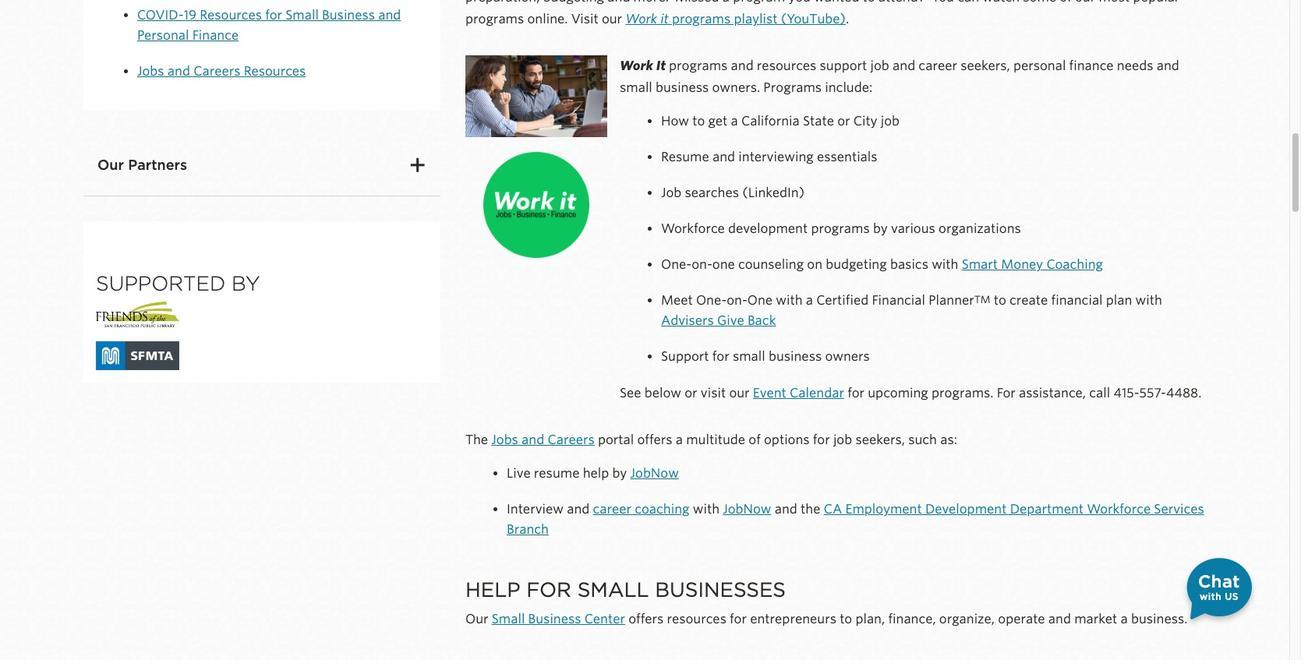 Task type: locate. For each thing, give the bounding box(es) containing it.
1 vertical spatial work
[[620, 59, 654, 74]]

help for small businesses
[[466, 578, 792, 602]]

by for jobnow
[[613, 467, 627, 481]]

live resume help by jobnow
[[507, 467, 679, 481]]

1 vertical spatial by
[[613, 467, 627, 481]]

0 vertical spatial on-
[[692, 258, 713, 272]]

jobnow link left the on the bottom
[[723, 503, 772, 517]]

by
[[232, 271, 260, 296]]

0 horizontal spatial business
[[656, 81, 709, 95]]

1 horizontal spatial on-
[[727, 294, 748, 308]]

career inside programs and resources support job and career seekers, personal finance needs and small business owners. programs include:
[[919, 59, 958, 74]]

jobs right the
[[492, 433, 519, 448]]

business down it
[[656, 81, 709, 95]]

1 horizontal spatial careers
[[548, 433, 595, 448]]

resources up finance
[[200, 8, 262, 23]]

jobnow left the on the bottom
[[723, 503, 772, 517]]

(youtube)
[[781, 12, 846, 27]]

0 horizontal spatial careers
[[194, 64, 241, 79]]

for down businesses
[[730, 612, 747, 627]]

personal
[[1014, 59, 1066, 74]]

for
[[997, 386, 1016, 401]]

one-
[[661, 258, 692, 272], [696, 294, 727, 308]]

on- down the workforce
[[692, 258, 713, 272]]

0 vertical spatial to
[[693, 114, 705, 129]]

1 vertical spatial or
[[685, 386, 698, 401]]

1 vertical spatial programs
[[669, 59, 728, 74]]

0 vertical spatial programs
[[672, 12, 731, 27]]

small inside programs and resources support job and career seekers, personal finance needs and small business owners. programs include:
[[620, 81, 653, 95]]

1 horizontal spatial jobs
[[492, 433, 519, 448]]

seekers, left personal
[[961, 59, 1010, 74]]

job right support
[[871, 59, 890, 74]]

advisers
[[661, 314, 714, 329]]

needs
[[1117, 59, 1154, 74]]

.
[[846, 12, 849, 27]]

the
[[466, 433, 488, 448]]

city
[[854, 114, 878, 129]]

help
[[466, 578, 521, 602]]

0 horizontal spatial jobnow
[[631, 467, 679, 481]]

business up event calendar link
[[769, 350, 822, 365]]

meet
[[661, 294, 693, 308]]

1 vertical spatial small
[[492, 612, 525, 627]]

0 vertical spatial work
[[626, 12, 657, 27]]

1 horizontal spatial jobnow
[[723, 503, 772, 517]]

the
[[801, 503, 821, 517]]

0 horizontal spatial jobnow link
[[631, 467, 679, 481]]

1 horizontal spatial or
[[838, 114, 850, 129]]

0 horizontal spatial small
[[620, 81, 653, 95]]

help
[[583, 467, 609, 481]]

basics
[[891, 258, 929, 272]]

one
[[748, 294, 773, 308]]

one- up advisers give back link
[[696, 294, 727, 308]]

0 vertical spatial career
[[919, 59, 958, 74]]

visit
[[701, 386, 726, 401]]

business.
[[1132, 612, 1188, 627]]

for up jobs and careers resources link
[[265, 8, 282, 23]]

supported by
[[96, 271, 260, 296]]

job right city
[[881, 114, 900, 129]]

business inside covid-19 resources for small business and personal finance
[[322, 8, 375, 23]]

our inside "dropdown button"
[[97, 157, 124, 173]]

1 horizontal spatial small
[[733, 350, 766, 365]]

0 horizontal spatial business
[[322, 8, 375, 23]]

resume and interviewing essentials
[[661, 150, 881, 165]]

1 horizontal spatial seekers,
[[961, 59, 1010, 74]]

small up our
[[733, 350, 766, 365]]

our left partners
[[97, 157, 124, 173]]

for right options
[[813, 433, 830, 448]]

0 horizontal spatial on-
[[692, 258, 713, 272]]

plan
[[1106, 294, 1133, 308]]

with left smart
[[932, 258, 959, 272]]

2 vertical spatial to
[[840, 612, 853, 627]]

finance
[[1070, 59, 1114, 74]]

1 vertical spatial resources
[[244, 64, 306, 79]]

smart money coaching link
[[962, 258, 1104, 272]]

1 vertical spatial jobnow link
[[723, 503, 772, 517]]

0 vertical spatial jobs
[[137, 64, 164, 79]]

0 vertical spatial business
[[322, 8, 375, 23]]

2 vertical spatial programs
[[811, 222, 870, 237]]

jobs down personal
[[137, 64, 164, 79]]

programs inside programs and resources support job and career seekers, personal finance needs and small business owners. programs include:
[[669, 59, 728, 74]]

support for small business owners
[[661, 350, 874, 365]]

or left city
[[838, 114, 850, 129]]

as:
[[941, 433, 958, 448]]

seekers,
[[961, 59, 1010, 74], [856, 433, 905, 448]]

a left certified
[[806, 294, 813, 308]]

by left "various"
[[873, 222, 888, 237]]

small
[[578, 578, 649, 602]]

1 horizontal spatial career
[[919, 59, 958, 74]]

a right get
[[731, 114, 738, 129]]

1 horizontal spatial to
[[840, 612, 853, 627]]

work for work it programs playlist (youtube) .
[[626, 12, 657, 27]]

money
[[1002, 258, 1044, 272]]

1 vertical spatial business
[[769, 350, 822, 365]]

on- inside meet one-on-one with a certified financial planner tm to create financial plan with advisers give back
[[727, 294, 748, 308]]

1 vertical spatial our
[[466, 612, 489, 627]]

careers up 'resume'
[[548, 433, 595, 448]]

0 vertical spatial jobnow link
[[631, 467, 679, 481]]

resources inside programs and resources support job and career seekers, personal finance needs and small business owners. programs include:
[[757, 59, 817, 74]]

1 horizontal spatial by
[[873, 222, 888, 237]]

work for work it
[[620, 59, 654, 74]]

0 vertical spatial jobnow
[[631, 467, 679, 481]]

0 horizontal spatial our
[[97, 157, 124, 173]]

to right tm
[[994, 294, 1007, 308]]

1 horizontal spatial small
[[492, 612, 525, 627]]

1 horizontal spatial our
[[466, 612, 489, 627]]

jobnow link up coaching
[[631, 467, 679, 481]]

1 vertical spatial job
[[881, 114, 900, 129]]

organizations
[[939, 222, 1021, 237]]

1 vertical spatial business
[[528, 612, 581, 627]]

1 horizontal spatial business
[[528, 612, 581, 627]]

0 vertical spatial resources
[[757, 59, 817, 74]]

1 horizontal spatial jobnow link
[[723, 503, 772, 517]]

covid-
[[137, 8, 184, 23]]

our for our partners
[[97, 157, 124, 173]]

small inside covid-19 resources for small business and personal finance
[[286, 8, 319, 23]]

jobnow
[[631, 467, 679, 481], [723, 503, 772, 517]]

0 vertical spatial small
[[286, 8, 319, 23]]

business inside programs and resources support job and career seekers, personal finance needs and small business owners. programs include:
[[656, 81, 709, 95]]

1 vertical spatial to
[[994, 294, 1007, 308]]

1 vertical spatial career
[[593, 503, 632, 517]]

small down work it
[[620, 81, 653, 95]]

of
[[749, 433, 761, 448]]

1 vertical spatial small
[[733, 350, 766, 365]]

by for various
[[873, 222, 888, 237]]

2 horizontal spatial to
[[994, 294, 1007, 308]]

0 horizontal spatial by
[[613, 467, 627, 481]]

chat with us
[[1199, 572, 1241, 603]]

1 vertical spatial on-
[[727, 294, 748, 308]]

include:
[[825, 81, 873, 95]]

planner
[[929, 294, 975, 308]]

work
[[626, 12, 657, 27], [620, 59, 654, 74]]

operate
[[998, 612, 1045, 627]]

support
[[661, 350, 709, 365]]

0 horizontal spatial seekers,
[[856, 433, 905, 448]]

for right support
[[713, 350, 730, 365]]

covid-19 resources for small business and personal finance link
[[137, 8, 401, 43]]

our down help on the left bottom
[[466, 612, 489, 627]]

resources down covid-19 resources for small business and personal finance
[[244, 64, 306, 79]]

0 vertical spatial one-
[[661, 258, 692, 272]]

jobnow link
[[631, 467, 679, 481], [723, 503, 772, 517]]

sfmta image
[[96, 341, 179, 371]]

offers down help for small businesses
[[629, 612, 664, 627]]

offers right portal
[[638, 433, 673, 448]]

1 horizontal spatial one-
[[696, 294, 727, 308]]

live
[[507, 467, 531, 481]]

0 vertical spatial business
[[656, 81, 709, 95]]

programs for development
[[811, 222, 870, 237]]

job
[[661, 186, 682, 201]]

19
[[184, 8, 197, 23]]

1 horizontal spatial resources
[[757, 59, 817, 74]]

0 vertical spatial by
[[873, 222, 888, 237]]

workforce
[[661, 222, 725, 237]]

resources down businesses
[[667, 612, 727, 627]]

0 vertical spatial seekers,
[[961, 59, 1010, 74]]

job
[[871, 59, 890, 74], [881, 114, 900, 129], [834, 433, 853, 448]]

0 vertical spatial small
[[620, 81, 653, 95]]

a left multitude
[[676, 433, 683, 448]]

one
[[713, 258, 735, 272]]

personal
[[137, 28, 189, 43]]

our partners button
[[83, 135, 441, 196]]

jobnow up coaching
[[631, 467, 679, 481]]

on- up give
[[727, 294, 748, 308]]

resources
[[757, 59, 817, 74], [667, 612, 727, 627]]

searches
[[685, 186, 739, 201]]

0 horizontal spatial small
[[286, 8, 319, 23]]

see below or visit our event calendar for upcoming programs. for assistance, call 415-557-4488.
[[620, 386, 1202, 401]]

0 vertical spatial our
[[97, 157, 124, 173]]

how
[[661, 114, 689, 129]]

1 vertical spatial one-
[[696, 294, 727, 308]]

by right help
[[613, 467, 627, 481]]

market
[[1075, 612, 1118, 627]]

programs
[[672, 12, 731, 27], [669, 59, 728, 74], [811, 222, 870, 237]]

0 vertical spatial resources
[[200, 8, 262, 23]]

resources up programs
[[757, 59, 817, 74]]

development
[[926, 503, 1007, 517]]

state
[[803, 114, 834, 129]]

one- up meet
[[661, 258, 692, 272]]

owners
[[825, 350, 870, 365]]

covid-19 resources for small business and personal finance
[[137, 8, 401, 43]]

to left plan,
[[840, 612, 853, 627]]

organize,
[[940, 612, 995, 627]]

1 horizontal spatial business
[[769, 350, 822, 365]]

seekers, left such
[[856, 433, 905, 448]]

careers down finance
[[194, 64, 241, 79]]

small
[[286, 8, 319, 23], [492, 612, 525, 627]]

1 vertical spatial seekers,
[[856, 433, 905, 448]]

job inside programs and resources support job and career seekers, personal finance needs and small business owners. programs include:
[[871, 59, 890, 74]]

to inside meet one-on-one with a certified financial planner tm to create financial plan with advisers give back
[[994, 294, 1007, 308]]

to left get
[[693, 114, 705, 129]]

with right one
[[776, 294, 803, 308]]

with
[[932, 258, 959, 272], [776, 294, 803, 308], [1136, 294, 1163, 308], [693, 503, 720, 517], [1200, 591, 1222, 603]]

or left visit
[[685, 386, 698, 401]]

create
[[1010, 294, 1048, 308]]

job down calendar
[[834, 433, 853, 448]]

one-on-one counseling on budgeting basics with smart money coaching
[[661, 258, 1104, 272]]

job searches (linkedin)
[[661, 186, 805, 201]]

event calendar link
[[753, 386, 845, 401]]

ca employment development department workforce services branch
[[507, 503, 1205, 538]]

0 vertical spatial job
[[871, 59, 890, 74]]

jobs
[[137, 64, 164, 79], [492, 433, 519, 448]]

with left us
[[1200, 591, 1222, 603]]

0 horizontal spatial resources
[[667, 612, 727, 627]]



Task type: vqa. For each thing, say whether or not it's contained in the screenshot.
essentials
yes



Task type: describe. For each thing, give the bounding box(es) containing it.
certified
[[817, 294, 869, 308]]

us
[[1225, 591, 1239, 603]]

a inside meet one-on-one with a certified financial planner tm to create financial plan with advisers give back
[[806, 294, 813, 308]]

resources inside covid-19 resources for small business and personal finance
[[200, 8, 262, 23]]

counseling
[[739, 258, 804, 272]]

0 vertical spatial careers
[[194, 64, 241, 79]]

resume
[[661, 150, 710, 165]]

give
[[718, 314, 745, 329]]

how to get a california state or city job
[[661, 114, 900, 129]]

1 vertical spatial jobs
[[492, 433, 519, 448]]

for
[[527, 578, 572, 602]]

coaching
[[1047, 258, 1104, 272]]

department workforce
[[1010, 503, 1151, 517]]

our
[[729, 386, 750, 401]]

1 vertical spatial resources
[[667, 612, 727, 627]]

see
[[620, 386, 642, 401]]

our small business center offers resources for entrepreneurs to plan, finance, organize, operate and market a business.
[[466, 612, 1188, 627]]

with inside the "chat with us"
[[1200, 591, 1222, 603]]

employment
[[846, 503, 922, 517]]

0 vertical spatial offers
[[638, 433, 673, 448]]

smart
[[962, 258, 998, 272]]

interview and career coaching with jobnow and the
[[507, 503, 824, 517]]

the jobs and careers portal offers a multitude of options for job seekers, such as:
[[466, 433, 958, 448]]

financial
[[1052, 294, 1103, 308]]

1 vertical spatial jobnow
[[723, 503, 772, 517]]

415-
[[1114, 386, 1140, 401]]

support
[[820, 59, 867, 74]]

resume
[[534, 467, 580, 481]]

our partners
[[97, 157, 187, 173]]

with right plan
[[1136, 294, 1163, 308]]

2 vertical spatial job
[[834, 433, 853, 448]]

career coaching link
[[593, 503, 690, 517]]

chat
[[1199, 572, 1241, 592]]

jobs and careers resources link
[[137, 64, 306, 79]]

with right coaching
[[693, 503, 720, 517]]

call
[[1090, 386, 1111, 401]]

supported
[[96, 271, 226, 296]]

financial
[[872, 294, 926, 308]]

557-
[[1140, 386, 1167, 401]]

programs and resources support job and career seekers, personal finance needs and small business owners. programs include:
[[620, 59, 1180, 95]]

jobs and careers resources
[[137, 64, 306, 79]]

various
[[891, 222, 936, 237]]

1 vertical spatial careers
[[548, 433, 595, 448]]

ca
[[824, 503, 842, 517]]

plan,
[[856, 612, 885, 627]]

assistance,
[[1019, 386, 1086, 401]]

options
[[764, 433, 810, 448]]

such
[[909, 433, 937, 448]]

jobs and careers link
[[492, 433, 595, 448]]

a right market
[[1121, 612, 1128, 627]]

for inside covid-19 resources for small business and personal finance
[[265, 8, 282, 23]]

businesses
[[655, 578, 786, 602]]

it
[[657, 59, 666, 74]]

portal
[[598, 433, 634, 448]]

1 vertical spatial offers
[[629, 612, 664, 627]]

programs for it
[[672, 12, 731, 27]]

partners
[[128, 157, 187, 173]]

friends of the public library image
[[96, 302, 179, 327]]

ca employment development department workforce services branch link
[[507, 503, 1205, 538]]

get
[[708, 114, 728, 129]]

budgeting
[[826, 258, 887, 272]]

meet one-on-one with a certified financial planner tm to create financial plan with advisers give back
[[661, 294, 1163, 329]]

programs
[[764, 81, 822, 95]]

below
[[645, 386, 682, 401]]

calendar
[[790, 386, 845, 401]]

one- inside meet one-on-one with a certified financial planner tm to create financial plan with advisers give back
[[696, 294, 727, 308]]

0 horizontal spatial to
[[693, 114, 705, 129]]

entrepreneurs
[[750, 612, 837, 627]]

tm
[[975, 294, 991, 306]]

work it programs playlist (youtube) .
[[626, 12, 853, 27]]

coaching
[[635, 503, 690, 517]]

branch
[[507, 523, 549, 538]]

for down owners
[[848, 386, 865, 401]]

event
[[753, 386, 787, 401]]

our for our small business center offers resources for entrepreneurs to plan, finance, organize, operate and market a business.
[[466, 612, 489, 627]]

work it image
[[483, 152, 590, 258]]

essentials
[[817, 150, 878, 165]]

0 horizontal spatial or
[[685, 386, 698, 401]]

0 horizontal spatial career
[[593, 503, 632, 517]]

4488.
[[1167, 386, 1202, 401]]

upcoming
[[868, 386, 929, 401]]

multitude
[[686, 433, 746, 448]]

owners.
[[712, 81, 761, 95]]

0 horizontal spatial one-
[[661, 258, 692, 272]]

interview
[[507, 503, 564, 517]]

seekers, inside programs and resources support job and career seekers, personal finance needs and small business owners. programs include:
[[961, 59, 1010, 74]]

0 horizontal spatial jobs
[[137, 64, 164, 79]]

workforce development programs by various organizations
[[661, 222, 1021, 237]]

services
[[1154, 503, 1205, 517]]

0 vertical spatial or
[[838, 114, 850, 129]]

california
[[742, 114, 800, 129]]

work it
[[620, 59, 669, 74]]

it
[[661, 12, 669, 27]]

development
[[728, 222, 808, 237]]

small business center link
[[492, 612, 625, 627]]

on
[[807, 258, 823, 272]]

and inside covid-19 resources for small business and personal finance
[[378, 8, 401, 23]]



